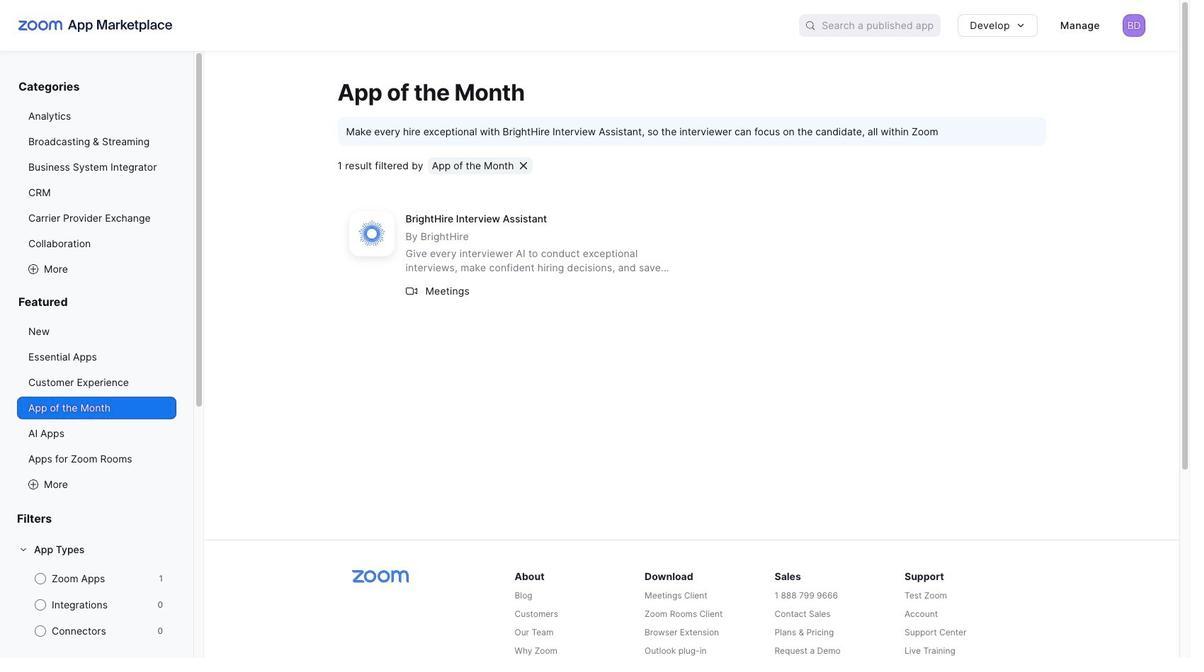 Task type: locate. For each thing, give the bounding box(es) containing it.
search a published app element
[[800, 14, 941, 37]]

current user is barb dwyer element
[[1123, 14, 1146, 37]]

Search text field
[[822, 15, 941, 36]]

banner
[[0, 0, 1180, 51]]



Task type: vqa. For each thing, say whether or not it's contained in the screenshot.
Search a published app element
yes



